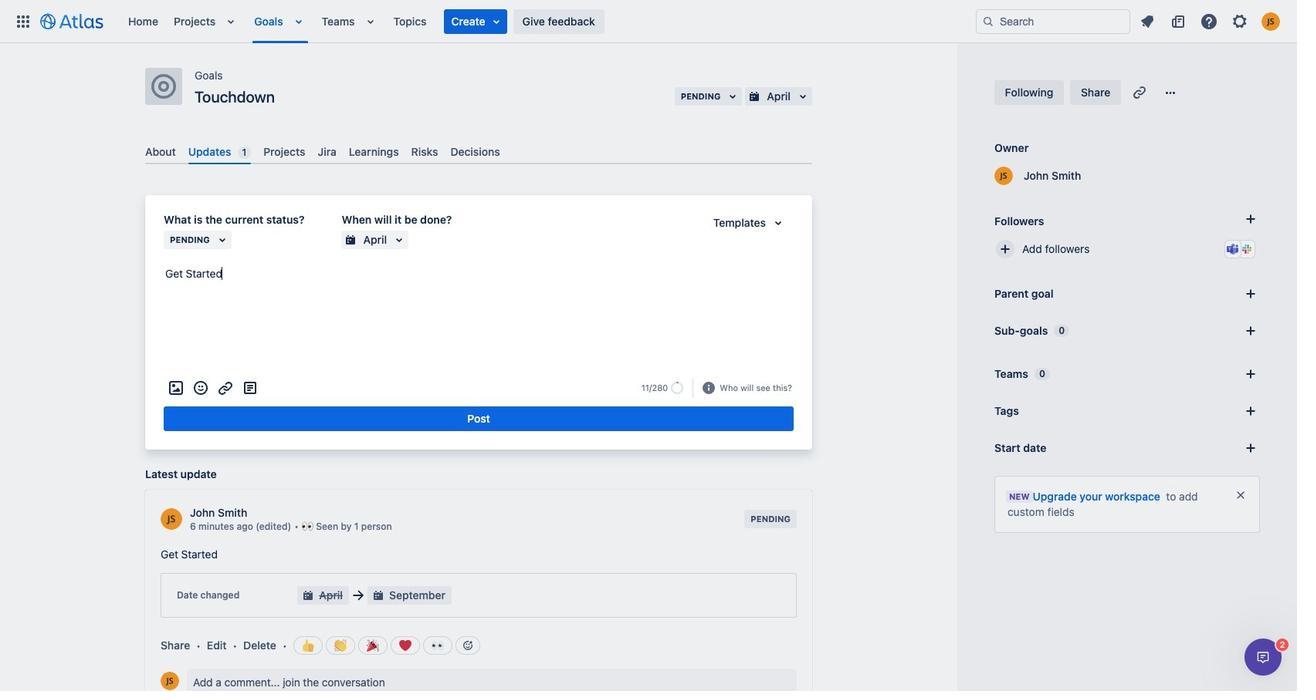 Task type: describe. For each thing, give the bounding box(es) containing it.
changed to image
[[349, 587, 368, 605]]

Main content area, start typing to enter text. text field
[[164, 265, 794, 289]]

goal icon image
[[151, 74, 176, 99]]

1 horizontal spatial list
[[1134, 9, 1288, 34]]

list item inside top element
[[444, 9, 507, 34]]

insert link image
[[216, 379, 235, 398]]

:heart: image
[[399, 640, 411, 653]]

:tada: image
[[366, 640, 379, 653]]

Search field
[[976, 9, 1130, 34]]

:tada: image
[[366, 640, 379, 653]]

slack logo showing nan channels are connected to this goal image
[[1241, 243, 1253, 256]]



Task type: locate. For each thing, give the bounding box(es) containing it.
:eyes: image
[[431, 640, 444, 653]]

0 horizontal spatial list
[[120, 0, 976, 43]]

insert emoji image
[[191, 379, 210, 398]]

tab list
[[139, 139, 818, 165]]

add a follower image
[[1242, 210, 1260, 229]]

:clap: image
[[334, 640, 346, 653], [334, 640, 346, 653]]

:thumbsup: image
[[302, 640, 314, 653], [302, 640, 314, 653]]

banner
[[0, 0, 1297, 43]]

list item
[[222, 0, 243, 43], [289, 0, 311, 43], [361, 0, 383, 43], [444, 9, 507, 34]]

None search field
[[976, 9, 1130, 34]]

top element
[[9, 0, 976, 43]]

msteams logo showing  channels are connected to this goal image
[[1227, 243, 1239, 256]]

list
[[120, 0, 976, 43], [1134, 9, 1288, 34]]

:eyes: image
[[431, 640, 444, 653]]

add follower image
[[996, 240, 1015, 259]]

add files, videos, or images image
[[167, 379, 185, 398]]

:heart: image
[[399, 640, 411, 653]]

search image
[[982, 15, 995, 27]]

help image
[[1200, 12, 1218, 30]]

dialog
[[1245, 639, 1282, 676]]

close banner image
[[1235, 490, 1247, 502]]



Task type: vqa. For each thing, say whether or not it's contained in the screenshot.
Filter by title FIELD
no



